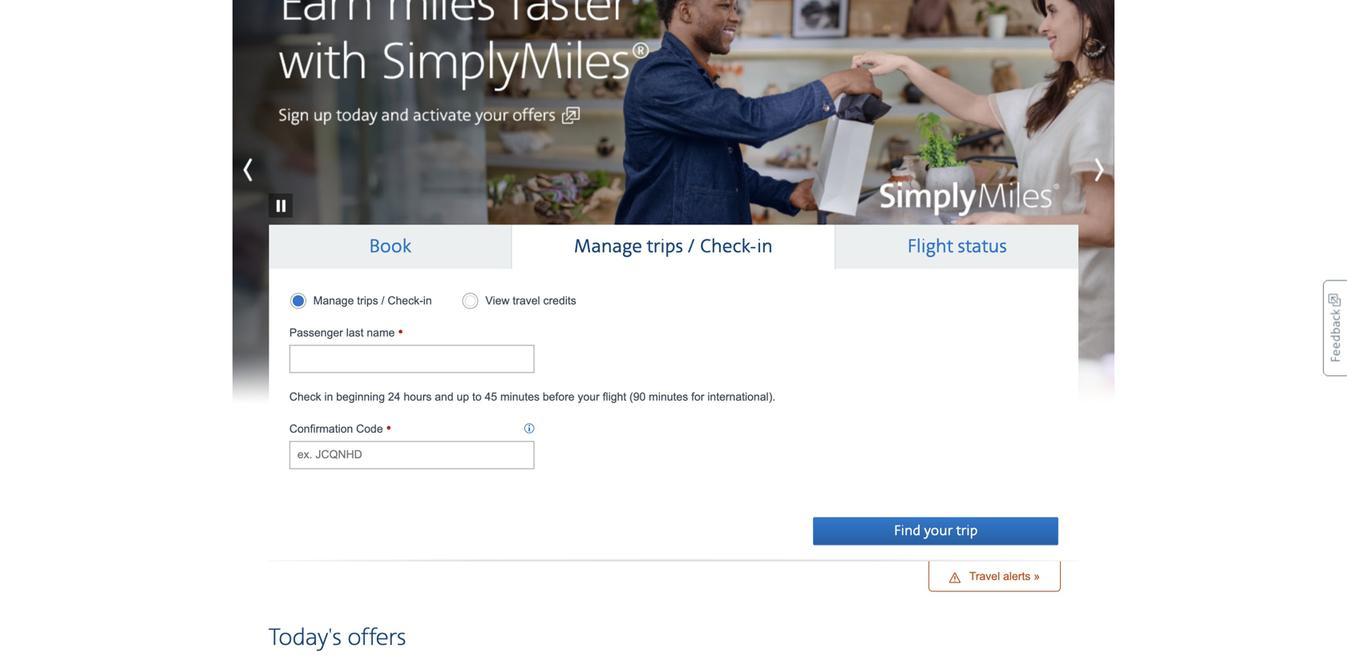 Task type: vqa. For each thing, say whether or not it's contained in the screenshot.
2nd "Travel" from the right
no



Task type: describe. For each thing, give the bounding box(es) containing it.
1 minutes from the left
[[500, 391, 540, 404]]

hours
[[404, 391, 432, 404]]

2 minutes from the left
[[649, 391, 688, 404]]

manage trips / check-in inside 'link'
[[574, 235, 773, 259]]

flight
[[603, 391, 627, 404]]

manage trips / check-in link
[[512, 225, 835, 269]]

next slide image
[[1043, 150, 1115, 190]]

pause slideshow image
[[269, 170, 293, 218]]

leave feedback, opens external site in new window image
[[1323, 280, 1348, 377]]

check- inside "option group"
[[388, 295, 423, 307]]

credits
[[543, 295, 577, 307]]

previous slide image
[[233, 150, 305, 190]]

code
[[356, 423, 383, 436]]

and
[[435, 391, 454, 404]]

2 vertical spatial in
[[324, 391, 333, 404]]

required image for passenger last name
[[398, 325, 403, 341]]

status
[[958, 235, 1007, 259]]

flight status
[[907, 235, 1007, 259]]

/ inside 'link'
[[688, 235, 696, 259]]

passenger last name
[[289, 327, 398, 339]]

trips inside 'link'
[[647, 235, 683, 259]]

travel alerts link
[[929, 562, 1061, 593]]

view travel credits
[[486, 295, 577, 307]]

0 horizontal spatial /
[[381, 295, 385, 307]]

international).
[[708, 391, 776, 404]]

for
[[691, 391, 705, 404]]

your
[[578, 391, 600, 404]]

info image
[[524, 422, 535, 438]]



Task type: locate. For each thing, give the bounding box(es) containing it.
to
[[472, 391, 482, 404]]

check-
[[700, 235, 757, 259], [388, 295, 423, 307]]

minutes
[[500, 391, 540, 404], [649, 391, 688, 404]]

manage up passenger last name
[[313, 295, 354, 307]]

None submit
[[814, 518, 1059, 546]]

1 vertical spatial required image
[[386, 422, 392, 438]]

0 horizontal spatial in
[[324, 391, 333, 404]]

in inside 'link'
[[757, 235, 773, 259]]

view
[[486, 295, 510, 307]]

manage inside 'link'
[[574, 235, 642, 259]]

travel
[[513, 295, 540, 307]]

today's
[[269, 625, 342, 653]]

alerts
[[1003, 571, 1031, 583]]

today's offers
[[269, 625, 406, 653]]

1 horizontal spatial check-
[[700, 235, 757, 259]]

1 horizontal spatial in
[[423, 295, 432, 307]]

beginning
[[336, 391, 385, 404]]

minutes right 45
[[500, 391, 540, 404]]

required image right the name
[[398, 325, 403, 341]]

0 vertical spatial in
[[757, 235, 773, 259]]

offers
[[348, 625, 406, 653]]

required image for confirmation code
[[386, 422, 392, 438]]

0 horizontal spatial trips
[[357, 295, 378, 307]]

confirmation code
[[289, 423, 386, 436]]

name
[[367, 327, 395, 339]]

0 horizontal spatial minutes
[[500, 391, 540, 404]]

0 vertical spatial /
[[688, 235, 696, 259]]

1 vertical spatial manage
[[313, 295, 354, 307]]

1 horizontal spatial required image
[[398, 325, 403, 341]]

0 vertical spatial trips
[[647, 235, 683, 259]]

confirmation
[[289, 423, 353, 436]]

1 vertical spatial trips
[[357, 295, 378, 307]]

0 vertical spatial manage
[[574, 235, 642, 259]]

check in beginning 24 hours and up to 45 minutes before your flight (90 minutes for international).
[[289, 391, 776, 404]]

travel alerts
[[970, 571, 1031, 583]]

trips
[[647, 235, 683, 259], [357, 295, 378, 307]]

required image right code
[[386, 422, 392, 438]]

check
[[289, 391, 321, 404]]

1 vertical spatial manage trips / check-in
[[313, 295, 432, 307]]

flight status link
[[836, 225, 1079, 269]]

check- inside 'link'
[[700, 235, 757, 259]]

in
[[757, 235, 773, 259], [423, 295, 432, 307], [324, 391, 333, 404]]

earn miles faster with simplymiles®. opens another site in a new window that may not meet accessibility guidelines. image
[[233, 0, 1115, 409]]

1 horizontal spatial manage trips / check-in
[[574, 235, 773, 259]]

45
[[485, 391, 497, 404]]

manage trips / check-in inside "option group"
[[313, 295, 432, 307]]

1 horizontal spatial manage
[[574, 235, 642, 259]]

0 horizontal spatial required image
[[386, 422, 392, 438]]

option group
[[289, 293, 1059, 309]]

0 horizontal spatial check-
[[388, 295, 423, 307]]

book link
[[269, 225, 511, 269]]

(90
[[630, 391, 646, 404]]

0 vertical spatial check-
[[700, 235, 757, 259]]

1 vertical spatial /
[[381, 295, 385, 307]]

Passenger last name text field
[[289, 345, 535, 374]]

minutes left for
[[649, 391, 688, 404]]

up
[[457, 391, 469, 404]]

1 horizontal spatial /
[[688, 235, 696, 259]]

manage up credits
[[574, 235, 642, 259]]

last
[[346, 327, 364, 339]]

0 vertical spatial manage trips / check-in
[[574, 235, 773, 259]]

Confirmation Code text field
[[289, 442, 535, 470]]

flight
[[907, 235, 954, 259]]

0 horizontal spatial manage trips / check-in
[[313, 295, 432, 307]]

1 horizontal spatial trips
[[647, 235, 683, 259]]

tab list containing book
[[269, 225, 1079, 270]]

1 vertical spatial check-
[[388, 295, 423, 307]]

required image
[[398, 325, 403, 341], [386, 422, 392, 438]]

2 horizontal spatial in
[[757, 235, 773, 259]]

book
[[369, 235, 411, 259]]

0 horizontal spatial manage
[[313, 295, 354, 307]]

0 vertical spatial required image
[[398, 325, 403, 341]]

option group containing manage trips / check-in
[[289, 293, 1059, 309]]

manage trips / check-in
[[574, 235, 773, 259], [313, 295, 432, 307]]

manage
[[574, 235, 642, 259], [313, 295, 354, 307]]

1 vertical spatial in
[[423, 295, 432, 307]]

24
[[388, 391, 401, 404]]

1 horizontal spatial minutes
[[649, 391, 688, 404]]

tab list
[[269, 225, 1079, 270]]

/
[[688, 235, 696, 259], [381, 295, 385, 307]]

before
[[543, 391, 575, 404]]

in inside "option group"
[[423, 295, 432, 307]]

travel
[[970, 571, 1000, 583]]

passenger
[[289, 327, 343, 339]]



